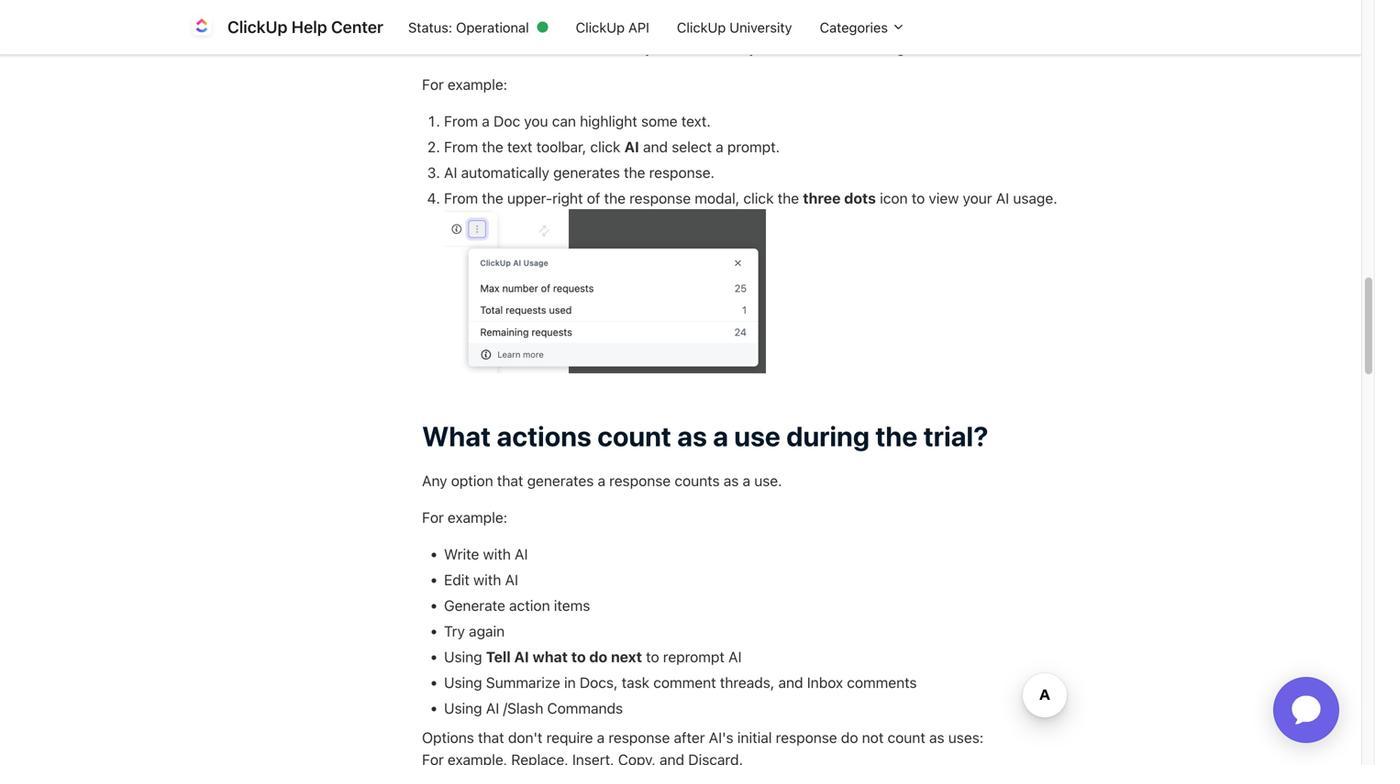 Task type: describe. For each thing, give the bounding box(es) containing it.
api
[[628, 19, 649, 35]]

items
[[554, 597, 590, 614]]

clickup for clickup help center
[[227, 17, 287, 37]]

don't
[[508, 729, 543, 746]]

2 using from the top
[[444, 674, 482, 691]]

use
[[734, 419, 781, 452]]

2 for from the top
[[422, 509, 444, 526]]

option
[[451, 472, 493, 489]]

enterprise: 100 uses
[[444, 9, 586, 27]]

do inside 'write with ai edit with ai generate action items try again using tell ai what to do next to reprompt ai using summarize in docs, task comment threads, and inbox comments using ai /slash commands'
[[589, 648, 607, 666]]

the left "text"
[[482, 138, 503, 155]]

clickup university link
[[663, 10, 806, 44]]

1 horizontal spatial to
[[646, 648, 659, 666]]

0 horizontal spatial view
[[478, 39, 509, 56]]

some
[[641, 112, 678, 130]]

select
[[672, 138, 712, 155]]

not
[[862, 729, 884, 746]]

number
[[538, 39, 589, 56]]

actions
[[497, 419, 591, 452]]

the left the 'three'
[[778, 189, 799, 207]]

from the upper-right of the response modal, click the three dots icon to view your ai usage.
[[444, 189, 1061, 207]]

operational
[[456, 19, 529, 35]]

docs,
[[580, 674, 618, 691]]

enterprise:
[[444, 9, 523, 27]]

have
[[673, 39, 704, 56]]

comments
[[847, 674, 917, 691]]

university
[[729, 19, 792, 35]]

threads,
[[720, 674, 774, 691]]

whenever
[[811, 39, 876, 56]]

clickup api link
[[562, 10, 663, 44]]

1 using from the top
[[444, 648, 482, 666]]

0 vertical spatial of
[[593, 39, 606, 56]]

help
[[291, 17, 327, 37]]

center
[[331, 17, 383, 37]]

comment
[[653, 674, 716, 691]]

and inside 'write with ai edit with ai generate action items try again using tell ai what to do next to reprompt ai using summarize in docs, task comment threads, and inbox comments using ai /slash commands'
[[778, 674, 803, 691]]

require
[[546, 729, 593, 746]]

automatically
[[461, 164, 549, 181]]

response right the initial
[[776, 729, 837, 746]]

ai's
[[709, 729, 734, 746]]

what
[[533, 648, 568, 666]]

the left trial?
[[875, 419, 918, 452]]

options that don't require a response after ai's initial response do not count as uses:
[[422, 729, 984, 746]]

status:
[[408, 19, 452, 35]]

the down automatically
[[482, 189, 503, 207]]

uses:
[[948, 729, 984, 746]]

commands
[[547, 699, 623, 717]]

you
[[422, 39, 447, 56]]

write
[[444, 545, 479, 563]]

counts
[[675, 472, 720, 489]]

prompt.
[[727, 138, 780, 155]]

2 for example: from the top
[[422, 509, 507, 526]]

clickup help help center home page image
[[187, 12, 216, 42]]

the left the response. at the top of page
[[624, 164, 645, 181]]

after
[[674, 729, 705, 746]]

text
[[507, 138, 532, 155]]

next
[[611, 648, 642, 666]]

action
[[509, 597, 550, 614]]

0 vertical spatial that
[[497, 472, 523, 489]]

screenshot of the three dots icon, which you click to view your ai usage during the free trial. image
[[444, 209, 766, 373]]

the right right
[[604, 189, 626, 207]]

1 vertical spatial uses
[[610, 39, 641, 56]]

0 horizontal spatial to
[[571, 648, 586, 666]]

inbox
[[807, 674, 843, 691]]

generates inside from a doc you can highlight some text. from the text toolbar, click ai and select a prompt. ai automatically generates the response.
[[553, 164, 620, 181]]

highlight
[[580, 112, 637, 130]]

summarize
[[486, 674, 560, 691]]

toolbar,
[[536, 138, 586, 155]]

the down the enterprise: 100 uses
[[512, 39, 534, 56]]



Task type: locate. For each thing, give the bounding box(es) containing it.
that
[[497, 472, 523, 489], [478, 729, 504, 746]]

of
[[593, 39, 606, 56], [587, 189, 600, 207]]

1 example: from the top
[[448, 75, 507, 93]]

clickup up have
[[677, 19, 726, 35]]

1 horizontal spatial as
[[724, 472, 739, 489]]

1 for example: from the top
[[422, 75, 507, 93]]

1 horizontal spatial click
[[743, 189, 774, 207]]

generates
[[896, 39, 963, 56], [553, 164, 620, 181], [527, 472, 594, 489]]

1 vertical spatial from
[[444, 138, 478, 155]]

trial?
[[923, 419, 988, 452]]

3 using from the top
[[444, 699, 482, 717]]

of right right
[[587, 189, 600, 207]]

1 vertical spatial that
[[478, 729, 504, 746]]

1 vertical spatial using
[[444, 674, 482, 691]]

initial
[[737, 729, 772, 746]]

clickup help center
[[227, 17, 383, 37]]

your left usage.
[[963, 189, 992, 207]]

clickup
[[227, 17, 287, 37], [576, 19, 625, 35], [677, 19, 726, 35]]

dots
[[844, 189, 876, 207]]

0 vertical spatial view
[[478, 39, 509, 56]]

0 vertical spatial using
[[444, 648, 482, 666]]

your down university
[[749, 39, 778, 56]]

can
[[451, 39, 475, 56], [552, 112, 576, 130]]

do left not
[[841, 729, 858, 746]]

and left inbox
[[778, 674, 803, 691]]

uses
[[555, 9, 586, 27], [610, 39, 641, 56]]

clickup left help
[[227, 17, 287, 37]]

for down any
[[422, 509, 444, 526]]

1 horizontal spatial can
[[552, 112, 576, 130]]

content.
[[967, 39, 1022, 56]]

any
[[422, 472, 447, 489]]

response down the response. at the top of page
[[629, 189, 691, 207]]

using
[[444, 648, 482, 666], [444, 674, 482, 691], [444, 699, 482, 717]]

0 vertical spatial and
[[643, 138, 668, 155]]

that right option
[[497, 472, 523, 489]]

clickup university
[[677, 19, 792, 35]]

response
[[629, 189, 691, 207], [609, 472, 671, 489], [609, 729, 670, 746], [776, 729, 837, 746]]

clickup for clickup api
[[576, 19, 625, 35]]

click
[[590, 138, 621, 155], [743, 189, 774, 207]]

1 vertical spatial count
[[888, 729, 925, 746]]

response left counts at the bottom
[[609, 472, 671, 489]]

1 vertical spatial example:
[[448, 509, 507, 526]]

0 horizontal spatial your
[[749, 39, 778, 56]]

status: operational
[[408, 19, 529, 35]]

and inside from a doc you can highlight some text. from the text toolbar, click ai and select a prompt. ai automatically generates the response.
[[643, 138, 668, 155]]

1 vertical spatial for
[[422, 509, 444, 526]]

0 vertical spatial uses
[[555, 9, 586, 27]]

as right counts at the bottom
[[724, 472, 739, 489]]

1 horizontal spatial do
[[841, 729, 858, 746]]

100
[[527, 9, 551, 27]]

uses up number
[[555, 9, 586, 27]]

0 vertical spatial generates
[[896, 39, 963, 56]]

0 horizontal spatial click
[[590, 138, 621, 155]]

in
[[734, 39, 745, 56], [564, 674, 576, 691]]

0 vertical spatial click
[[590, 138, 621, 155]]

icon
[[880, 189, 908, 207]]

and down some
[[643, 138, 668, 155]]

0 horizontal spatial as
[[677, 419, 707, 452]]

from for from a doc you can highlight some text. from the text toolbar, click ai and select a prompt. ai automatically generates the response.
[[444, 112, 478, 130]]

0 vertical spatial for
[[422, 75, 444, 93]]

to right next
[[646, 648, 659, 666]]

with up generate
[[473, 571, 501, 589]]

generates left content.
[[896, 39, 963, 56]]

you
[[645, 39, 669, 56], [524, 112, 548, 130]]

what
[[422, 419, 491, 452]]

1 horizontal spatial you
[[645, 39, 669, 56]]

generates down actions
[[527, 472, 594, 489]]

in inside 'write with ai edit with ai generate action items try again using tell ai what to do next to reprompt ai using summarize in docs, task comment threads, and inbox comments using ai /slash commands'
[[564, 674, 576, 691]]

usage.
[[1013, 189, 1057, 207]]

from down automatically
[[444, 189, 478, 207]]

can inside from a doc you can highlight some text. from the text toolbar, click ai and select a prompt. ai automatically generates the response.
[[552, 112, 576, 130]]

0 vertical spatial in
[[734, 39, 745, 56]]

use.
[[754, 472, 782, 489]]

that left don't
[[478, 729, 504, 746]]

ai
[[879, 39, 893, 56], [624, 138, 639, 155], [444, 164, 457, 181], [996, 189, 1009, 207], [515, 545, 528, 563], [505, 571, 518, 589], [514, 648, 529, 666], [728, 648, 742, 666], [486, 699, 499, 717]]

0 horizontal spatial can
[[451, 39, 475, 56]]

0 vertical spatial you
[[645, 39, 669, 56]]

3 from from the top
[[444, 189, 478, 207]]

to
[[912, 189, 925, 207], [571, 648, 586, 666], [646, 648, 659, 666]]

response.
[[649, 164, 715, 181]]

as up counts at the bottom
[[677, 419, 707, 452]]

1 vertical spatial click
[[743, 189, 774, 207]]

can up toolbar,
[[552, 112, 576, 130]]

do
[[589, 648, 607, 666], [841, 729, 858, 746]]

1 vertical spatial of
[[587, 189, 600, 207]]

view right "icon" in the right of the page
[[929, 189, 959, 207]]

and
[[643, 138, 668, 155], [778, 674, 803, 691]]

reprompt
[[663, 648, 725, 666]]

example: down option
[[448, 509, 507, 526]]

0 vertical spatial count
[[597, 419, 671, 452]]

0 vertical spatial as
[[677, 419, 707, 452]]

you inside from a doc you can highlight some text. from the text toolbar, click ai and select a prompt. ai automatically generates the response.
[[524, 112, 548, 130]]

1 vertical spatial with
[[473, 571, 501, 589]]

1 horizontal spatial your
[[963, 189, 992, 207]]

categories button
[[806, 10, 919, 44]]

from for from the upper-right of the response modal, click the three dots icon to view your ai usage.
[[444, 189, 478, 207]]

in left the docs,
[[564, 674, 576, 691]]

1 horizontal spatial view
[[929, 189, 959, 207]]

do up the docs,
[[589, 648, 607, 666]]

/slash
[[503, 699, 543, 717]]

trial
[[782, 39, 807, 56]]

1 vertical spatial in
[[564, 674, 576, 691]]

three
[[803, 189, 841, 207]]

1 vertical spatial do
[[841, 729, 858, 746]]

tell
[[486, 648, 511, 666]]

0 vertical spatial can
[[451, 39, 475, 56]]

1 for from the top
[[422, 75, 444, 93]]

for down you
[[422, 75, 444, 93]]

you right doc at the left
[[524, 112, 548, 130]]

0 vertical spatial your
[[749, 39, 778, 56]]

from left doc at the left
[[444, 112, 478, 130]]

click down highlight
[[590, 138, 621, 155]]

clickup left api
[[576, 19, 625, 35]]

2 vertical spatial as
[[929, 729, 944, 746]]

2 vertical spatial from
[[444, 189, 478, 207]]

2 from from the top
[[444, 138, 478, 155]]

as left uses:
[[929, 729, 944, 746]]

edit
[[444, 571, 470, 589]]

count
[[597, 419, 671, 452], [888, 729, 925, 746]]

write with ai edit with ai generate action items try again using tell ai what to do next to reprompt ai using summarize in docs, task comment threads, and inbox comments using ai /slash commands
[[444, 545, 917, 717]]

right
[[552, 189, 583, 207]]

example:
[[448, 75, 507, 93], [448, 509, 507, 526]]

a
[[482, 112, 490, 130], [716, 138, 723, 155], [713, 419, 728, 452], [598, 472, 605, 489], [743, 472, 750, 489], [597, 729, 605, 746]]

doc
[[494, 112, 520, 130]]

1 vertical spatial you
[[524, 112, 548, 130]]

2 horizontal spatial clickup
[[677, 19, 726, 35]]

uses down clickup api
[[610, 39, 641, 56]]

again
[[469, 622, 505, 640]]

click inside from a doc you can highlight some text. from the text toolbar, click ai and select a prompt. ai automatically generates the response.
[[590, 138, 621, 155]]

1 horizontal spatial clickup
[[576, 19, 625, 35]]

clickup api
[[576, 19, 649, 35]]

2 vertical spatial generates
[[527, 472, 594, 489]]

options
[[422, 729, 474, 746]]

example: up doc at the left
[[448, 75, 507, 93]]

0 vertical spatial with
[[483, 545, 511, 563]]

count right not
[[888, 729, 925, 746]]

for example:
[[422, 75, 507, 93], [422, 509, 507, 526]]

1 vertical spatial and
[[778, 674, 803, 691]]

of down clickup api
[[593, 39, 606, 56]]

0 horizontal spatial in
[[564, 674, 576, 691]]

0 horizontal spatial uses
[[555, 9, 586, 27]]

1 vertical spatial can
[[552, 112, 576, 130]]

2 vertical spatial using
[[444, 699, 482, 717]]

with right write
[[483, 545, 511, 563]]

try
[[444, 622, 465, 640]]

0 horizontal spatial do
[[589, 648, 607, 666]]

what actions count as a use during the trial?
[[422, 419, 988, 452]]

2 horizontal spatial as
[[929, 729, 944, 746]]

for example: up write
[[422, 509, 507, 526]]

for example: down you
[[422, 75, 507, 93]]

from up automatically
[[444, 138, 478, 155]]

task
[[622, 674, 650, 691]]

0 vertical spatial do
[[589, 648, 607, 666]]

you down api
[[645, 39, 669, 56]]

0 vertical spatial example:
[[448, 75, 507, 93]]

to right "icon" in the right of the page
[[912, 189, 925, 207]]

you can view the number of uses you have left in your trial whenever ai generates content.
[[422, 39, 1026, 56]]

generate
[[444, 597, 505, 614]]

from a doc you can highlight some text. from the text toolbar, click ai and select a prompt. ai automatically generates the response.
[[444, 112, 784, 181]]

1 vertical spatial as
[[724, 472, 739, 489]]

0 horizontal spatial you
[[524, 112, 548, 130]]

the
[[512, 39, 534, 56], [482, 138, 503, 155], [624, 164, 645, 181], [482, 189, 503, 207], [604, 189, 626, 207], [778, 189, 799, 207], [875, 419, 918, 452]]

0 horizontal spatial count
[[597, 419, 671, 452]]

1 horizontal spatial count
[[888, 729, 925, 746]]

0 vertical spatial from
[[444, 112, 478, 130]]

1 from from the top
[[444, 112, 478, 130]]

for
[[422, 75, 444, 93], [422, 509, 444, 526]]

2 example: from the top
[[448, 509, 507, 526]]

can down status: operational
[[451, 39, 475, 56]]

in right "left"
[[734, 39, 745, 56]]

modal,
[[695, 189, 740, 207]]

categories
[[820, 19, 892, 35]]

1 vertical spatial generates
[[553, 164, 620, 181]]

application
[[1251, 655, 1361, 765]]

0 horizontal spatial clickup
[[227, 17, 287, 37]]

upper-
[[507, 189, 552, 207]]

with
[[483, 545, 511, 563], [473, 571, 501, 589]]

0 horizontal spatial and
[[643, 138, 668, 155]]

generates up right
[[553, 164, 620, 181]]

as
[[677, 419, 707, 452], [724, 472, 739, 489], [929, 729, 944, 746]]

1 vertical spatial for example:
[[422, 509, 507, 526]]

left
[[708, 39, 730, 56]]

1 horizontal spatial uses
[[610, 39, 641, 56]]

to right what
[[571, 648, 586, 666]]

1 horizontal spatial and
[[778, 674, 803, 691]]

during
[[786, 419, 870, 452]]

clickup for clickup university
[[677, 19, 726, 35]]

clickup help center link
[[187, 12, 394, 42]]

any option that generates a response counts as a use.
[[422, 472, 786, 489]]

0 vertical spatial for example:
[[422, 75, 507, 93]]

click right modal,
[[743, 189, 774, 207]]

2 horizontal spatial to
[[912, 189, 925, 207]]

your
[[749, 39, 778, 56], [963, 189, 992, 207]]

count up 'any option that generates a response counts as a use.'
[[597, 419, 671, 452]]

1 vertical spatial your
[[963, 189, 992, 207]]

clickup inside "link"
[[576, 19, 625, 35]]

view
[[478, 39, 509, 56], [929, 189, 959, 207]]

text.
[[681, 112, 711, 130]]

view down operational
[[478, 39, 509, 56]]

1 vertical spatial view
[[929, 189, 959, 207]]

1 horizontal spatial in
[[734, 39, 745, 56]]

response left the after
[[609, 729, 670, 746]]



Task type: vqa. For each thing, say whether or not it's contained in the screenshot.
top 'you'll'
no



